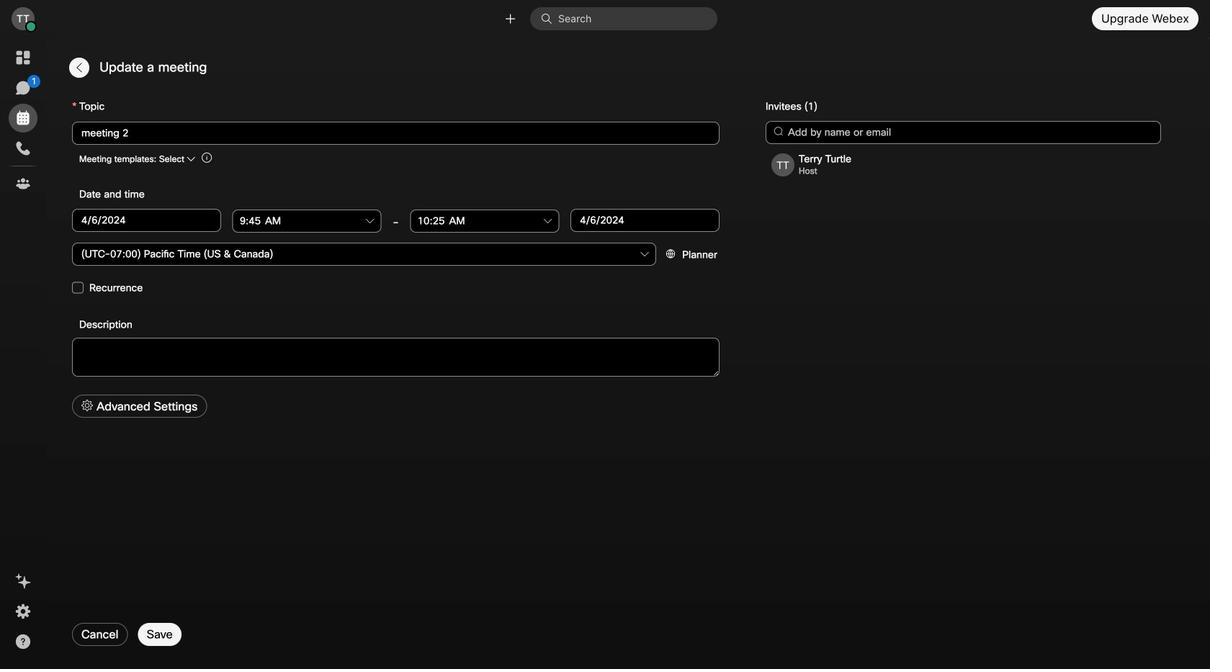 Task type: locate. For each thing, give the bounding box(es) containing it.
navigation
[[0, 37, 46, 670]]

webex tab list
[[9, 43, 40, 198]]



